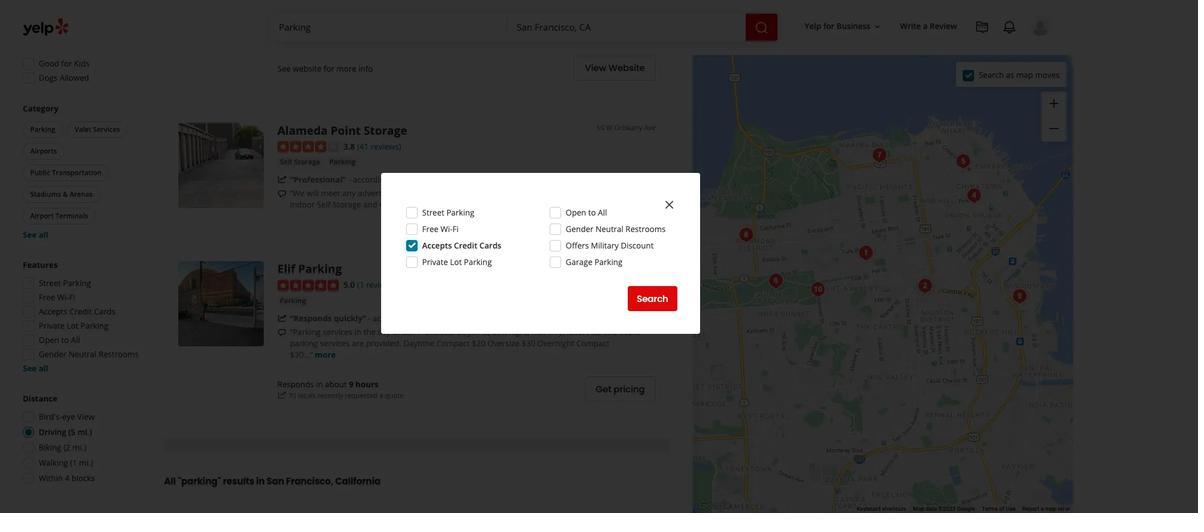 Task type: vqa. For each thing, say whether or not it's contained in the screenshot.
9 on the left of page
yes



Task type: locate. For each thing, give the bounding box(es) containing it.
suggested
[[23, 26, 63, 36]]

for inside yelp for business button
[[823, 21, 835, 32]]

see up distance
[[23, 364, 37, 374]]

16 trending v2 image
[[277, 176, 287, 185], [277, 392, 287, 401]]

option group containing distance
[[19, 394, 141, 488]]

recently
[[318, 391, 343, 401]]

for right yelp
[[823, 21, 835, 32]]

0 horizontal spatial all
[[71, 335, 80, 346]]

mi.) for biking (2 mi.)
[[72, 443, 86, 454]]

moves
[[1035, 69, 1060, 80]]

parking link down '3.8'
[[327, 157, 358, 168]]

2 16 trending v2 image from the top
[[277, 392, 287, 401]]

street down features
[[39, 278, 61, 289]]

credit
[[454, 240, 477, 251], [69, 307, 92, 317]]

None search field
[[270, 14, 780, 41]]

1 vertical spatial and
[[603, 327, 617, 338]]

kids
[[74, 58, 90, 69]]

services down quickly"
[[323, 327, 352, 338]]

16 trending v2 image left 70
[[277, 392, 287, 401]]

option group
[[19, 394, 141, 488]]

lot
[[450, 257, 462, 268], [67, 321, 78, 332]]

"we will meet any advertised price in our area for comparable units or vehicle storage. 5x5 -10x20 indoor self storage and outdoor vehicle storage up to 35 ft. we have been in alameda…"
[[290, 188, 652, 210]]

1 vertical spatial free wi-fi
[[39, 292, 75, 303]]

1 horizontal spatial parking link
[[327, 157, 358, 168]]

see all button for features
[[23, 364, 48, 374]]

2 horizontal spatial parking button
[[327, 157, 358, 168]]

see left website
[[277, 63, 291, 74]]

of inside "parking services in the city of san francisco. daytime, overnight, monthly, reserved, and event parking services are provided. daytime compact $20 oversize $30 overnight compact $30…"
[[393, 327, 400, 338]]

0 vertical spatial free
[[422, 224, 439, 235]]

arenas
[[70, 190, 93, 199]]

geary mall garage image
[[735, 224, 758, 246]]

music concourse parking image
[[765, 270, 787, 293]]

gender inside group
[[39, 349, 67, 360]]

16 trending v2 image down self storage link
[[277, 176, 287, 185]]

more right the $30…"
[[315, 350, 336, 361]]

all down airport
[[39, 230, 48, 240]]

accepts credit cards inside "search" dialog
[[422, 240, 502, 251]]

16 trending v2 image
[[277, 314, 287, 324]]

parking link up 16 trending v2 icon
[[277, 296, 308, 307]]

1 horizontal spatial street parking
[[422, 207, 474, 218]]

wi- down features
[[57, 292, 69, 303]]

view left website
[[585, 62, 606, 75]]

0 vertical spatial open
[[566, 207, 586, 218]]

see all button down airport
[[23, 230, 48, 240]]

walking
[[39, 458, 68, 469]]

0 vertical spatial 16 trending v2 image
[[277, 176, 287, 185]]

quote
[[385, 391, 404, 401]]

0 horizontal spatial street
[[39, 278, 61, 289]]

see
[[277, 63, 291, 74], [23, 230, 37, 240], [23, 364, 37, 374]]

map for error
[[1045, 507, 1057, 513]]

compact down reserved,
[[576, 338, 610, 349]]

more left info
[[336, 63, 356, 74]]

1 vertical spatial lot
[[67, 321, 78, 332]]

0 vertical spatial private
[[422, 257, 448, 268]]

2 compact from the left
[[576, 338, 610, 349]]

1 vertical spatial accepts
[[39, 307, 67, 317]]

0 horizontal spatial free
[[39, 292, 55, 303]]

1 horizontal spatial view
[[585, 62, 606, 75]]

1 vertical spatial services
[[320, 338, 350, 349]]

accepts
[[422, 240, 452, 251], [39, 307, 67, 317]]

street parking
[[422, 207, 474, 218], [39, 278, 91, 289]]

wi-
[[441, 224, 453, 235], [57, 292, 69, 303]]

projects image
[[976, 21, 989, 34]]

2
[[401, 175, 406, 185]]

for inside group
[[61, 58, 72, 69]]

free inside "search" dialog
[[422, 224, 439, 235]]

(1 down "(2"
[[70, 458, 77, 469]]

2 vertical spatial storage
[[333, 200, 361, 210]]

see for features
[[23, 364, 37, 374]]

mi.) up blocks
[[79, 458, 93, 469]]

1 horizontal spatial open
[[566, 207, 586, 218]]

35
[[493, 200, 502, 210]]

1 vertical spatial free
[[39, 292, 55, 303]]

in up recently
[[316, 379, 323, 390]]

map data ©2023 google
[[913, 507, 975, 513]]

kezar parking lot image
[[807, 278, 830, 301]]

0 horizontal spatial search
[[637, 293, 668, 306]]

1 see all button from the top
[[23, 230, 48, 240]]

see all button up distance
[[23, 364, 48, 374]]

2 16 speech v2 image from the top
[[277, 329, 287, 338]]

parking button for bottom parking link
[[277, 296, 308, 307]]

0 horizontal spatial map
[[1016, 69, 1033, 80]]

elif parking
[[277, 262, 342, 277]]

services up "more" link
[[320, 338, 350, 349]]

2 vertical spatial see
[[23, 364, 37, 374]]

1 horizontal spatial wi-
[[441, 224, 453, 235]]

1 vertical spatial map
[[1045, 507, 1057, 513]]

0 vertical spatial gender
[[566, 224, 594, 235]]

2 horizontal spatial all
[[598, 207, 607, 218]]

1 vertical spatial cards
[[94, 307, 115, 317]]

street parking down features
[[39, 278, 91, 289]]

review)
[[366, 280, 393, 291]]

group
[[19, 26, 141, 87], [1042, 92, 1067, 142], [21, 103, 141, 241], [19, 260, 141, 375]]

private inside group
[[39, 321, 65, 332]]

alameda point storage image
[[178, 123, 264, 208]]

1 horizontal spatial free
[[422, 224, 439, 235]]

see all button for category
[[23, 230, 48, 240]]

and
[[363, 200, 378, 210], [603, 327, 617, 338]]

1 vertical spatial accepts credit cards
[[39, 307, 115, 317]]

2 vertical spatial -
[[368, 313, 371, 324]]

according up 'advertised'
[[353, 175, 389, 185]]

see all for features
[[23, 364, 48, 374]]

neutral inside group
[[69, 349, 97, 360]]

reviews)
[[371, 141, 401, 152]]

overnight,
[[492, 327, 530, 338]]

0 vertical spatial san
[[402, 327, 416, 338]]

for
[[823, 21, 835, 32], [61, 58, 72, 69], [324, 63, 334, 74], [462, 188, 473, 199]]

compact down francisco.
[[437, 338, 470, 349]]

write
[[900, 21, 921, 32]]

storage
[[364, 123, 407, 138], [294, 157, 320, 167], [333, 200, 361, 210]]

walking (1 mi.)
[[39, 458, 93, 469]]

website
[[609, 62, 645, 75]]

north beach parking garage image
[[952, 150, 975, 173]]

cards
[[480, 240, 502, 251], [94, 307, 115, 317]]

0 vertical spatial free wi-fi
[[422, 224, 459, 235]]

storage inside button
[[294, 157, 320, 167]]

search for search
[[637, 293, 668, 306]]

biking
[[39, 443, 61, 454]]

accepts down features
[[39, 307, 67, 317]]

map
[[1016, 69, 1033, 80], [1045, 507, 1057, 513]]

1 horizontal spatial credit
[[454, 240, 477, 251]]

1 horizontal spatial neutral
[[596, 224, 624, 235]]

a right write
[[923, 21, 928, 32]]

gender neutral restrooms inside "search" dialog
[[566, 224, 666, 235]]

"parking
[[290, 327, 321, 338]]

2 all from the top
[[39, 364, 48, 374]]

of right city
[[393, 327, 400, 338]]

1 horizontal spatial a
[[923, 21, 928, 32]]

group containing features
[[19, 260, 141, 375]]

0 horizontal spatial open to all
[[39, 335, 80, 346]]

search down st on the right bottom of page
[[637, 293, 668, 306]]

zoom in image
[[1047, 97, 1061, 110]]

see down airport
[[23, 230, 37, 240]]

map left error
[[1045, 507, 1057, 513]]

1 vertical spatial search
[[637, 293, 668, 306]]

good for kids
[[39, 58, 90, 69]]

2 vertical spatial a
[[1041, 507, 1044, 513]]

responds in about 9 hours
[[277, 379, 379, 390]]

francisco,
[[286, 476, 333, 489]]

1 vertical spatial gender neutral restrooms
[[39, 349, 139, 360]]

0 vertical spatial cards
[[480, 240, 502, 251]]

of
[[393, 327, 400, 338], [999, 507, 1005, 513]]

50 w oriskany ave
[[597, 123, 656, 133]]

(2
[[63, 443, 70, 454]]

"parking"
[[178, 476, 221, 489]]

free inside group
[[39, 292, 55, 303]]

vehicle up been
[[552, 188, 578, 199]]

1 horizontal spatial cards
[[480, 240, 502, 251]]

parking
[[30, 125, 55, 134], [329, 157, 356, 167], [447, 207, 474, 218], [464, 257, 492, 268], [595, 257, 623, 268], [298, 262, 342, 277], [63, 278, 91, 289], [280, 296, 306, 306], [80, 321, 108, 332]]

1 vertical spatial see all button
[[23, 364, 48, 374]]

2 see all button from the top
[[23, 364, 48, 374]]

all up distance
[[39, 364, 48, 374]]

1 vertical spatial street parking
[[39, 278, 91, 289]]

1 see all from the top
[[23, 230, 48, 240]]

0 vertical spatial mi.)
[[77, 427, 92, 438]]

see all up distance
[[23, 364, 48, 374]]

fi inside "search" dialog
[[453, 224, 459, 235]]

0 vertical spatial street parking
[[422, 207, 474, 218]]

search image
[[755, 21, 768, 35]]

open to all inside "search" dialog
[[566, 207, 607, 218]]

storage up reviews)
[[364, 123, 407, 138]]

lot inside group
[[67, 321, 78, 332]]

write a review
[[900, 21, 957, 32]]

san left francisco,
[[267, 476, 284, 489]]

70
[[288, 391, 296, 401]]

accepts down storage
[[422, 240, 452, 251]]

view right the "eye"
[[77, 412, 95, 423]]

1 16 trending v2 image from the top
[[277, 176, 287, 185]]

self storage
[[280, 157, 320, 167]]

to inside group
[[61, 335, 69, 346]]

for up up
[[462, 188, 473, 199]]

yelp
[[805, 21, 821, 32]]

elif parking image
[[914, 275, 937, 298]]

a left the quote
[[379, 391, 383, 401]]

1 vertical spatial vehicle
[[413, 200, 439, 210]]

1 vertical spatial see all
[[23, 364, 48, 374]]

according up city
[[373, 313, 409, 324]]

cards inside "search" dialog
[[480, 240, 502, 251]]

1 vertical spatial (1
[[70, 458, 77, 469]]

1 vertical spatial storage
[[294, 157, 320, 167]]

0 vertical spatial open to all
[[566, 207, 607, 218]]

as
[[1006, 69, 1014, 80]]

1 horizontal spatial open to all
[[566, 207, 607, 218]]

military
[[591, 240, 619, 251]]

user
[[428, 313, 444, 324]]

see all down airport
[[23, 230, 48, 240]]

1 vertical spatial all
[[39, 364, 48, 374]]

group containing suggested
[[19, 26, 141, 87]]

mi.) right "(2"
[[72, 443, 86, 454]]

1 vertical spatial parking button
[[327, 157, 358, 168]]

for up 'dogs allowed'
[[61, 58, 72, 69]]

1 vertical spatial private
[[39, 321, 65, 332]]

all inside group
[[71, 335, 80, 346]]

zoom out image
[[1047, 122, 1061, 136]]

gender up "offers"
[[566, 224, 594, 235]]

vehicle down our
[[413, 200, 439, 210]]

2 see all from the top
[[23, 364, 48, 374]]

16 speech v2 image left "we on the top
[[277, 190, 287, 199]]

and left event
[[603, 327, 617, 338]]

free down our
[[422, 224, 439, 235]]

keyboard
[[857, 507, 881, 513]]

1 vertical spatial san
[[267, 476, 284, 489]]

of left use
[[999, 507, 1005, 513]]

0 horizontal spatial lot
[[67, 321, 78, 332]]

reserved,
[[567, 327, 601, 338]]

pricing
[[614, 383, 645, 396]]

free wi-fi down features
[[39, 292, 75, 303]]

0 horizontal spatial more
[[315, 350, 336, 361]]

search left "as"
[[979, 69, 1004, 80]]

services
[[93, 125, 120, 134]]

1
[[421, 313, 425, 324]]

self down meet
[[317, 200, 331, 210]]

outdoor
[[380, 200, 411, 210]]

16 speech v2 image down 16 trending v2 icon
[[277, 329, 287, 338]]

storage down any
[[333, 200, 361, 210]]

free down features
[[39, 292, 55, 303]]

1 horizontal spatial map
[[1045, 507, 1057, 513]]

street parking down area on the left top
[[422, 207, 474, 218]]

and down 'advertised'
[[363, 200, 378, 210]]

report a map error link
[[1023, 507, 1070, 513]]

0 vertical spatial and
[[363, 200, 378, 210]]

to inside "we will meet any advertised price in our area for comparable units or vehicle storage. 5x5 -10x20 indoor self storage and outdoor vehicle storage up to 35 ft. we have been in alameda…"
[[483, 200, 491, 210]]

storage down 3.8 star rating image
[[294, 157, 320, 167]]

oriskany
[[614, 123, 642, 133]]

2 vertical spatial mi.)
[[79, 458, 93, 469]]

10x20
[[630, 188, 652, 199]]

0 vertical spatial according
[[353, 175, 389, 185]]

0 horizontal spatial storage
[[294, 157, 320, 167]]

city
[[378, 327, 390, 338]]

street down our
[[422, 207, 444, 218]]

notifications image
[[1003, 21, 1017, 34]]

1 vertical spatial restrooms
[[99, 349, 139, 360]]

map right "as"
[[1016, 69, 1033, 80]]

4
[[65, 474, 69, 484]]

airports button
[[23, 143, 64, 160]]

self inside button
[[280, 157, 292, 167]]

street inside "search" dialog
[[422, 207, 444, 218]]

©2023
[[939, 507, 956, 513]]

gender inside "search" dialog
[[566, 224, 594, 235]]

group containing category
[[21, 103, 141, 241]]

0 horizontal spatial parking button
[[23, 121, 63, 138]]

1 vertical spatial see
[[23, 230, 37, 240]]

in up are
[[355, 327, 361, 338]]

0 vertical spatial restrooms
[[626, 224, 666, 235]]

16 speech v2 image for alameda point storage
[[277, 190, 287, 199]]

distance
[[23, 394, 57, 405]]

street parking inside "search" dialog
[[422, 207, 474, 218]]

0 vertical spatial all
[[39, 230, 48, 240]]

search inside button
[[637, 293, 668, 306]]

0 vertical spatial lot
[[450, 257, 462, 268]]

parking button up the "airports"
[[23, 121, 63, 138]]

2 vertical spatial parking button
[[277, 296, 308, 307]]

1 vertical spatial open to all
[[39, 335, 80, 346]]

hours
[[356, 379, 379, 390]]

9
[[349, 379, 354, 390]]

view website link
[[574, 56, 656, 81]]

see all
[[23, 230, 48, 240], [23, 364, 48, 374]]

- up the
[[368, 313, 371, 324]]

open inside "search" dialog
[[566, 207, 586, 218]]

0 vertical spatial a
[[923, 21, 928, 32]]

1 horizontal spatial accepts
[[422, 240, 452, 251]]

0 vertical spatial fi
[[453, 224, 459, 235]]

0 vertical spatial of
[[393, 327, 400, 338]]

1 horizontal spatial gender
[[566, 224, 594, 235]]

and inside "we will meet any advertised price in our area for comparable units or vehicle storage. 5x5 -10x20 indoor self storage and outdoor vehicle storage up to 35 ft. we have been in alameda…"
[[363, 200, 378, 210]]

0 vertical spatial credit
[[454, 240, 477, 251]]

1 horizontal spatial of
[[999, 507, 1005, 513]]

-
[[348, 175, 351, 185], [627, 188, 630, 199], [368, 313, 371, 324]]

0 vertical spatial accepts
[[422, 240, 452, 251]]

advertised
[[358, 188, 397, 199]]

offers
[[566, 240, 589, 251]]

0 vertical spatial parking link
[[327, 157, 358, 168]]

locals
[[298, 391, 316, 401]]

mi.)
[[77, 427, 92, 438], [72, 443, 86, 454], [79, 458, 93, 469]]

1 vertical spatial a
[[379, 391, 383, 401]]

gender up distance
[[39, 349, 67, 360]]

1 vertical spatial gender
[[39, 349, 67, 360]]

0 horizontal spatial vehicle
[[413, 200, 439, 210]]

street inside group
[[39, 278, 61, 289]]

16 trending v2 image for 9 hours
[[277, 392, 287, 401]]

- right 5x5
[[627, 188, 630, 199]]

0 vertical spatial wi-
[[441, 224, 453, 235]]

0 vertical spatial gender neutral restrooms
[[566, 224, 666, 235]]

parking button down '3.8'
[[327, 157, 358, 168]]

self down 3.8 star rating image
[[280, 157, 292, 167]]

0 vertical spatial search
[[979, 69, 1004, 80]]

eye
[[62, 412, 75, 423]]

1 horizontal spatial gender neutral restrooms
[[566, 224, 666, 235]]

wi- inside "search" dialog
[[441, 224, 453, 235]]

1 all from the top
[[39, 230, 48, 240]]

16 speech v2 image
[[277, 190, 287, 199], [277, 329, 287, 338]]

wi- down storage
[[441, 224, 453, 235]]

a right the report
[[1041, 507, 1044, 513]]

mi.) right (5
[[77, 427, 92, 438]]

free wi-fi down storage
[[422, 224, 459, 235]]

san up daytime
[[402, 327, 416, 338]]

airports
[[30, 146, 57, 156]]

garage
[[566, 257, 593, 268]]

credit inside "search" dialog
[[454, 240, 477, 251]]

- up any
[[348, 175, 351, 185]]

oversize
[[488, 338, 520, 349]]

1 horizontal spatial free wi-fi
[[422, 224, 459, 235]]

5 star rating image
[[277, 280, 339, 292]]

0 horizontal spatial -
[[348, 175, 351, 185]]

(1 right 5.0
[[357, 280, 364, 291]]

0 vertical spatial map
[[1016, 69, 1033, 80]]

1 compact from the left
[[437, 338, 470, 349]]

1 16 speech v2 image from the top
[[277, 190, 287, 199]]

view inside option group
[[77, 412, 95, 423]]

2 horizontal spatial storage
[[364, 123, 407, 138]]

parking button up 16 trending v2 icon
[[277, 296, 308, 307]]

1 vertical spatial private lot parking
[[39, 321, 108, 332]]

0 horizontal spatial gender neutral restrooms
[[39, 349, 139, 360]]

1 horizontal spatial accepts credit cards
[[422, 240, 502, 251]]

elif parking image
[[178, 262, 264, 347], [914, 275, 937, 298]]

more
[[336, 63, 356, 74], [315, 350, 336, 361]]

business
[[837, 21, 871, 32]]

1 vertical spatial of
[[999, 507, 1005, 513]]

private lot parking
[[422, 257, 492, 268], [39, 321, 108, 332]]

1 horizontal spatial vehicle
[[552, 188, 578, 199]]



Task type: describe. For each thing, give the bounding box(es) containing it.
0 horizontal spatial fi
[[69, 292, 75, 303]]

in right been
[[568, 200, 575, 210]]

1 horizontal spatial (1
[[357, 280, 364, 291]]

all for category
[[39, 230, 48, 240]]

free wi-fi inside "search" dialog
[[422, 224, 459, 235]]

and inside "parking services in the city of san francisco. daytime, overnight, monthly, reserved, and event parking services are provided. daytime compact $20 oversize $30 overnight compact $30…"
[[603, 327, 617, 338]]

storage inside "we will meet any advertised price in our area for comparable units or vehicle storage. 5x5 -10x20 indoor self storage and outdoor vehicle storage up to 35 ft. we have been in alameda…"
[[333, 200, 361, 210]]

airport terminals
[[30, 211, 88, 221]]

blocks
[[71, 474, 95, 484]]

valet
[[75, 125, 91, 134]]

francisco.
[[418, 327, 455, 338]]

lombard street garage image
[[868, 144, 891, 167]]

(5
[[68, 427, 75, 438]]

san inside "parking services in the city of san francisco. daytime, overnight, monthly, reserved, and event parking services are provided. daytime compact $20 oversize $30 overnight compact $30…"
[[402, 327, 416, 338]]

all "parking" results in san francisco, california
[[164, 476, 381, 489]]

responds
[[277, 379, 314, 390]]

yelp for business button
[[800, 16, 887, 37]]

50
[[597, 123, 604, 133]]

search as map moves
[[979, 69, 1060, 80]]

our
[[428, 188, 441, 199]]

storage.
[[580, 188, 610, 199]]

any
[[342, 188, 356, 199]]

(1 review)
[[357, 280, 393, 291]]

storage
[[441, 200, 469, 210]]

overnight
[[537, 338, 574, 349]]

features
[[23, 260, 58, 271]]

&
[[63, 190, 68, 199]]

private inside "search" dialog
[[422, 257, 448, 268]]

0 vertical spatial storage
[[364, 123, 407, 138]]

344
[[620, 262, 632, 271]]

website
[[293, 63, 322, 74]]

self inside "we will meet any advertised price in our area for comparable units or vehicle storage. 5x5 -10x20 indoor self storage and outdoor vehicle storage up to 35 ft. we have been in alameda…"
[[317, 200, 331, 210]]

the
[[364, 327, 376, 338]]

sutter stockton garage image
[[963, 184, 986, 207]]

report a map error
[[1023, 507, 1070, 513]]

lot inside "search" dialog
[[450, 257, 462, 268]]

- inside "we will meet any advertised price in our area for comparable units or vehicle storage. 5x5 -10x20 indoor self storage and outdoor vehicle storage up to 35 ft. we have been in alameda…"
[[627, 188, 630, 199]]

search for search as map moves
[[979, 69, 1004, 80]]

0 vertical spatial services
[[323, 327, 352, 338]]

terms
[[982, 507, 998, 513]]

$30…"
[[290, 350, 313, 361]]

ave
[[644, 123, 656, 133]]

private lot parking inside group
[[39, 321, 108, 332]]

1 vertical spatial more
[[315, 350, 336, 361]]

public transportation
[[30, 168, 102, 178]]

see for category
[[23, 230, 37, 240]]

terms of use
[[982, 507, 1016, 513]]

price
[[399, 188, 417, 199]]

users
[[408, 175, 428, 185]]

view website
[[585, 62, 645, 75]]

valet services button
[[67, 121, 127, 138]]

alameda…"
[[577, 200, 619, 210]]

mi.) for driving (5 mi.)
[[77, 427, 92, 438]]

open inside group
[[39, 335, 59, 346]]

0 vertical spatial vehicle
[[552, 188, 578, 199]]

close image
[[663, 198, 676, 212]]

user actions element
[[796, 14, 1067, 84]]

alamo square parking image
[[855, 242, 877, 265]]

mi.) for walking (1 mi.)
[[79, 458, 93, 469]]

accepts inside "search" dialog
[[422, 240, 452, 251]]

event
[[620, 327, 640, 338]]

344 14th st
[[620, 262, 656, 271]]

0 horizontal spatial accepts credit cards
[[39, 307, 115, 317]]

driving (5 mi.)
[[39, 427, 92, 438]]

keyboard shortcuts button
[[857, 506, 906, 514]]

16 speech v2 image for elif parking
[[277, 329, 287, 338]]

for inside "we will meet any advertised price in our area for comparable units or vehicle storage. 5x5 -10x20 indoor self storage and outdoor vehicle storage up to 35 ft. we have been in alameda…"
[[462, 188, 473, 199]]

use
[[1006, 507, 1016, 513]]

map
[[913, 507, 924, 513]]

up
[[471, 200, 481, 210]]

w
[[606, 123, 613, 133]]

a for write
[[923, 21, 928, 32]]

offers military discount
[[566, 240, 654, 251]]

search dialog
[[0, 0, 1198, 514]]

1 horizontal spatial all
[[164, 476, 176, 489]]

terms of use link
[[982, 507, 1016, 513]]

0 horizontal spatial cards
[[94, 307, 115, 317]]

get pricing
[[596, 383, 645, 396]]

0 vertical spatial parking button
[[23, 121, 63, 138]]

0 vertical spatial see
[[277, 63, 291, 74]]

stadiums & arenas button
[[23, 186, 100, 203]]

3.8 star rating image
[[277, 142, 339, 153]]

we
[[514, 200, 525, 210]]

discount
[[621, 240, 654, 251]]

units
[[521, 188, 540, 199]]

5.0 link
[[344, 279, 355, 291]]

see all for category
[[23, 230, 48, 240]]

report
[[1023, 507, 1039, 513]]

0 horizontal spatial (1
[[70, 458, 77, 469]]

(1 review) link
[[357, 279, 393, 291]]

public transportation button
[[23, 165, 109, 182]]

parking at the exchange image
[[1009, 285, 1031, 308]]

street parking inside group
[[39, 278, 91, 289]]

private lot parking inside "search" dialog
[[422, 257, 492, 268]]

all for features
[[39, 364, 48, 374]]

self storage link
[[277, 157, 322, 168]]

in right results
[[256, 476, 265, 489]]

map region
[[599, 0, 1182, 514]]

review
[[930, 21, 957, 32]]

restrooms inside "search" dialog
[[626, 224, 666, 235]]

0 vertical spatial more
[[336, 63, 356, 74]]

all inside "search" dialog
[[598, 207, 607, 218]]

in left our
[[419, 188, 426, 199]]

more link
[[315, 350, 336, 361]]

bird's-eye view
[[39, 412, 95, 423]]

free wi-fi inside group
[[39, 292, 75, 303]]

a for report
[[1041, 507, 1044, 513]]

yelp for business
[[805, 21, 871, 32]]

0 horizontal spatial credit
[[69, 307, 92, 317]]

$20
[[472, 338, 486, 349]]

1 vertical spatial parking link
[[277, 296, 308, 307]]

elif
[[277, 262, 295, 277]]

in inside "parking services in the city of san francisco. daytime, overnight, monthly, reserved, and event parking services are provided. daytime compact $20 oversize $30 overnight compact $30…"
[[355, 327, 361, 338]]

comparable
[[475, 188, 519, 199]]

accepts inside group
[[39, 307, 67, 317]]

3.8 link
[[344, 140, 355, 153]]

1 horizontal spatial elif parking image
[[914, 275, 937, 298]]

0 horizontal spatial elif parking image
[[178, 262, 264, 347]]

$30
[[522, 338, 535, 349]]

transportation
[[52, 168, 102, 178]]

category
[[23, 103, 58, 114]]

data
[[926, 507, 937, 513]]

stadiums
[[30, 190, 61, 199]]

0 horizontal spatial san
[[267, 476, 284, 489]]

meet
[[321, 188, 340, 199]]

70 locals recently requested a quote
[[288, 391, 404, 401]]

1 vertical spatial wi-
[[57, 292, 69, 303]]

3.8
[[344, 141, 355, 152]]

1 vertical spatial according
[[373, 313, 409, 324]]

16 chevron down v2 image
[[873, 22, 882, 31]]

provided.
[[366, 338, 401, 349]]

"responds
[[290, 313, 332, 324]]

shortcuts
[[882, 507, 906, 513]]

good
[[39, 58, 59, 69]]

california
[[335, 476, 381, 489]]

within 4 blocks
[[39, 474, 95, 484]]

16 trending v2 image for 50 w oriskany ave
[[277, 176, 287, 185]]

to inside "search" dialog
[[588, 207, 596, 218]]

neutral inside "search" dialog
[[596, 224, 624, 235]]

for right website
[[324, 63, 334, 74]]

info
[[359, 63, 373, 74]]

elif parking link
[[277, 262, 342, 277]]

map for moves
[[1016, 69, 1033, 80]]

google image
[[696, 499, 733, 514]]

quickly"
[[334, 313, 366, 324]]

parking button for right parking link
[[327, 157, 358, 168]]



